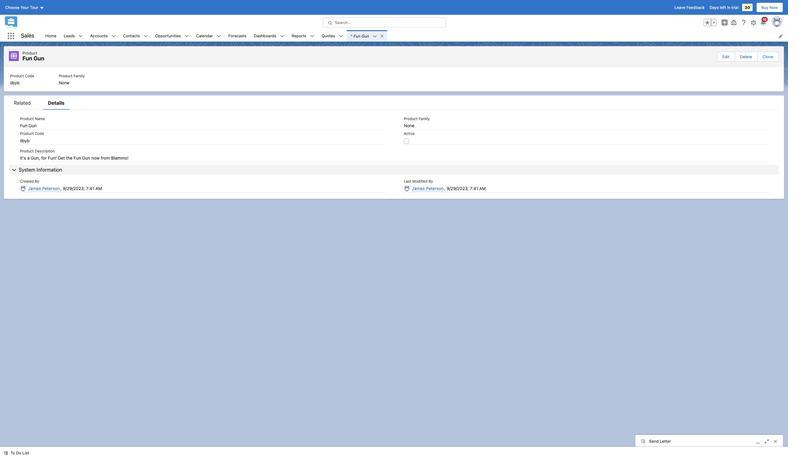 Task type: describe. For each thing, give the bounding box(es) containing it.
quotes link
[[318, 30, 339, 42]]

*
[[351, 33, 353, 38]]

none for fun gun
[[404, 123, 415, 128]]

text default image down search... button
[[380, 34, 384, 38]]

trial
[[732, 5, 739, 10]]

contacts
[[123, 33, 140, 38]]

product inside product fun gun
[[22, 51, 37, 55]]

list for leave feedback link
[[42, 30, 789, 42]]

leads link
[[60, 30, 79, 42]]

send letter
[[650, 439, 671, 443]]

the
[[66, 155, 72, 161]]

for
[[41, 155, 47, 161]]

fun inside product description it's a gun, for fun! get the fun gun now from blammo!
[[74, 155, 81, 161]]

dashboards list item
[[250, 30, 288, 42]]

family for fun gun
[[419, 116, 430, 121]]

it's
[[20, 155, 26, 161]]

code for product family
[[25, 73, 34, 78]]

product fun gun
[[22, 51, 44, 62]]

days
[[710, 5, 719, 10]]

text default image for leads
[[79, 34, 83, 38]]

text default image for reports
[[310, 34, 314, 38]]

tour
[[30, 5, 38, 10]]

james peterson link for modified
[[412, 186, 444, 191]]

information
[[37, 167, 62, 173]]

am for last modified by
[[480, 186, 486, 191]]

gun,
[[31, 155, 40, 161]]

from
[[101, 155, 110, 161]]

left
[[720, 5, 727, 10]]

created
[[20, 179, 34, 184]]

search... button
[[323, 18, 446, 27]]

fun!
[[48, 155, 57, 161]]

your
[[21, 5, 29, 10]]

search...
[[335, 20, 352, 25]]

to do list
[[10, 450, 29, 455]]

james peterson for modified
[[412, 186, 444, 191]]

9/29/2023, for last modified by
[[447, 186, 469, 191]]

description
[[35, 149, 55, 153]]

accounts link
[[87, 30, 111, 42]]

buy now
[[762, 5, 778, 10]]

product up active
[[404, 116, 418, 121]]

quotes
[[322, 33, 335, 38]]

false image
[[404, 138, 409, 144]]

forecasts
[[228, 33, 247, 38]]

30
[[745, 5, 751, 10]]

feedback
[[687, 5, 705, 10]]

delete
[[741, 54, 753, 59]]

dashboards
[[254, 33, 276, 38]]

none for ilbyb
[[59, 80, 69, 85]]

product down product fun gun at the left
[[10, 73, 24, 78]]

accounts list item
[[87, 30, 119, 42]]

product name fun gun
[[20, 116, 45, 128]]

text default image for calendar
[[217, 34, 221, 38]]

clone
[[763, 54, 774, 59]]

last modified by
[[404, 179, 433, 184]]

* fun gun
[[351, 33, 369, 38]]

product family none for ilbyb
[[59, 73, 85, 85]]

dashboards link
[[250, 30, 280, 42]]

list item containing *
[[347, 30, 387, 42]]

forecasts link
[[225, 30, 250, 42]]

related
[[14, 100, 31, 106]]

do
[[16, 450, 21, 455]]

modified
[[413, 179, 428, 184]]

fun inside product fun gun
[[22, 55, 32, 62]]

last
[[404, 179, 412, 184]]

now
[[770, 5, 778, 10]]

list
[[22, 450, 29, 455]]

9/29/2023, for created by
[[63, 186, 85, 191]]

gun inside product description it's a gun, for fun! get the fun gun now from blammo!
[[82, 155, 90, 161]]

system information button
[[9, 165, 779, 175]]

related link
[[9, 99, 36, 110]]

blammo!
[[111, 155, 129, 161]]

james peterson link for by
[[28, 186, 60, 191]]

opportunities
[[155, 33, 181, 38]]

family for ilbyb
[[74, 73, 85, 78]]

home link
[[42, 30, 60, 42]]

gun inside product name fun gun
[[29, 123, 37, 128]]

calendar link
[[193, 30, 217, 42]]



Task type: locate. For each thing, give the bounding box(es) containing it.
4 text default image from the left
[[373, 34, 377, 38]]

james peterson down modified
[[412, 186, 444, 191]]

none up active
[[404, 123, 415, 128]]

code down product fun gun at the left
[[25, 73, 34, 78]]

peterson down information
[[42, 186, 60, 191]]

am for created by
[[95, 186, 102, 191]]

system
[[19, 167, 35, 173]]

james peterson link
[[28, 186, 60, 191], [412, 186, 444, 191]]

0 vertical spatial product code ilbyb
[[10, 73, 34, 85]]

text default image inside accounts list item
[[111, 34, 116, 38]]

1 horizontal spatial none
[[404, 123, 415, 128]]

2 james peterson from the left
[[412, 186, 444, 191]]

2 9/29/2023, from the left
[[447, 186, 469, 191]]

to
[[10, 450, 15, 455]]

by
[[35, 179, 39, 184], [429, 179, 433, 184]]

1 vertical spatial product family none
[[404, 116, 430, 128]]

fun down "sales"
[[22, 55, 32, 62]]

text default image
[[380, 34, 384, 38], [79, 34, 83, 38], [111, 34, 116, 38], [144, 34, 148, 38], [185, 34, 189, 38], [217, 34, 221, 38], [4, 451, 8, 455]]

product down "sales"
[[22, 51, 37, 55]]

product inside product name fun gun
[[20, 116, 34, 121]]

2 james peterson link from the left
[[412, 186, 444, 191]]

delete button
[[736, 52, 758, 61]]

3 text default image from the left
[[339, 34, 343, 38]]

reports
[[292, 33, 306, 38]]

product family none
[[59, 73, 85, 85], [404, 116, 430, 128]]

text default image for accounts
[[111, 34, 116, 38]]

home
[[45, 33, 56, 38]]

1 james peterson from the left
[[28, 186, 60, 191]]

text default image right * fun gun
[[373, 34, 377, 38]]

product family none for fun gun
[[404, 116, 430, 128]]

calendar
[[196, 33, 213, 38]]

fun inside product name fun gun
[[20, 123, 27, 128]]

choose your tour
[[5, 5, 38, 10]]

0 horizontal spatial james peterson
[[28, 186, 60, 191]]

list containing home
[[42, 30, 789, 42]]

james peterson link down modified
[[412, 186, 444, 191]]

0 horizontal spatial james peterson link
[[28, 186, 60, 191]]

2 , from the left
[[445, 186, 446, 191]]

choose
[[5, 5, 19, 10]]

text default image right accounts
[[111, 34, 116, 38]]

fun right the
[[74, 155, 81, 161]]

0 horizontal spatial ,
[[60, 186, 62, 191]]

1 james peterson link from the left
[[28, 186, 60, 191]]

code
[[25, 73, 34, 78], [35, 131, 44, 136]]

ilbyb for active
[[20, 138, 30, 143]]

text default image right 'calendar' at the left top of the page
[[217, 34, 221, 38]]

leave
[[675, 5, 686, 10]]

1 horizontal spatial ilbyb
[[20, 138, 30, 143]]

get
[[58, 155, 65, 161]]

2 am from the left
[[480, 186, 486, 191]]

opportunities list item
[[152, 30, 193, 42]]

code for active
[[35, 131, 44, 136]]

text default image left to
[[4, 451, 8, 455]]

edit button
[[718, 52, 735, 61]]

text default image left *
[[339, 34, 343, 38]]

text default image inside "dashboards" list item
[[280, 34, 285, 38]]

1 james from the left
[[28, 186, 41, 191]]

product inside product description it's a gun, for fun! get the fun gun now from blammo!
[[20, 149, 34, 153]]

james for modified
[[412, 186, 425, 191]]

gun inside product fun gun
[[34, 55, 44, 62]]

, 9/29/2023, 7:41 am for created by
[[60, 186, 102, 191]]

ilbyb up the it's at the left top of the page
[[20, 138, 30, 143]]

james down created by
[[28, 186, 41, 191]]

leave feedback
[[675, 5, 705, 10]]

0 vertical spatial ilbyb
[[10, 80, 20, 85]]

text default image right contacts
[[144, 34, 148, 38]]

product up a
[[20, 149, 34, 153]]

1 , 9/29/2023, 7:41 am from the left
[[60, 186, 102, 191]]

1 text default image from the left
[[280, 34, 285, 38]]

gun left now
[[82, 155, 90, 161]]

7:41 for created by
[[86, 186, 94, 191]]

ilbyb up related
[[10, 80, 20, 85]]

text default image inside the quotes list item
[[339, 34, 343, 38]]

contacts list item
[[119, 30, 152, 42]]

10
[[763, 18, 767, 21]]

1 by from the left
[[35, 179, 39, 184]]

7:41 for last modified by
[[470, 186, 478, 191]]

leads list item
[[60, 30, 87, 42]]

0 horizontal spatial code
[[25, 73, 34, 78]]

1 am from the left
[[95, 186, 102, 191]]

james peterson
[[28, 186, 60, 191], [412, 186, 444, 191]]

0 horizontal spatial none
[[59, 80, 69, 85]]

1 7:41 from the left
[[86, 186, 94, 191]]

1 horizontal spatial ,
[[445, 186, 446, 191]]

a
[[27, 155, 30, 161]]

2 by from the left
[[429, 179, 433, 184]]

, 9/29/2023, 7:41 am for last modified by
[[445, 186, 486, 191]]

none up the details
[[59, 80, 69, 85]]

1 horizontal spatial product family none
[[404, 116, 430, 128]]

fun
[[354, 33, 361, 38], [22, 55, 32, 62], [20, 123, 27, 128], [74, 155, 81, 161]]

text default image inside to do list button
[[4, 451, 8, 455]]

none
[[59, 80, 69, 85], [404, 123, 415, 128]]

product code ilbyb down product name fun gun
[[20, 131, 44, 143]]

1 vertical spatial list
[[4, 67, 784, 91]]

leads
[[64, 33, 75, 38]]

clone button
[[758, 52, 779, 61]]

gun right *
[[362, 33, 369, 38]]

group
[[704, 19, 717, 26]]

now
[[91, 155, 100, 161]]

text default image inside opportunities list item
[[185, 34, 189, 38]]

james peterson down created by
[[28, 186, 60, 191]]

code down product name fun gun
[[35, 131, 44, 136]]

product code ilbyb for active
[[20, 131, 44, 143]]

product description it's a gun, for fun! get the fun gun now from blammo!
[[20, 149, 129, 161]]

by right created
[[35, 179, 39, 184]]

list for "home" link
[[4, 67, 784, 91]]

am
[[95, 186, 102, 191], [480, 186, 486, 191]]

to do list button
[[0, 447, 33, 459]]

created by
[[20, 179, 39, 184]]

, for last modified by
[[445, 186, 446, 191]]

0 vertical spatial list
[[42, 30, 789, 42]]

product code ilbyb up related
[[10, 73, 34, 85]]

text default image inside leads list item
[[79, 34, 83, 38]]

1 vertical spatial none
[[404, 123, 415, 128]]

1 horizontal spatial james
[[412, 186, 425, 191]]

james peterson link down created by
[[28, 186, 60, 191]]

calendar list item
[[193, 30, 225, 42]]

1 horizontal spatial peterson
[[426, 186, 444, 191]]

choose your tour button
[[5, 2, 44, 12]]

0 vertical spatial family
[[74, 73, 85, 78]]

gun down 'name'
[[29, 123, 37, 128]]

contacts link
[[119, 30, 144, 42]]

2 peterson from the left
[[426, 186, 444, 191]]

reports list item
[[288, 30, 318, 42]]

0 horizontal spatial product family none
[[59, 73, 85, 85]]

0 horizontal spatial 9/29/2023,
[[63, 186, 85, 191]]

product family none up the details
[[59, 73, 85, 85]]

text default image inside calendar list item
[[217, 34, 221, 38]]

peterson down modified
[[426, 186, 444, 191]]

in
[[728, 5, 731, 10]]

1 vertical spatial ilbyb
[[20, 138, 30, 143]]

james down last modified by
[[412, 186, 425, 191]]

text default image for opportunities
[[185, 34, 189, 38]]

1 vertical spatial product code ilbyb
[[20, 131, 44, 143]]

peterson for created by
[[42, 186, 60, 191]]

sales
[[21, 32, 34, 39]]

james for by
[[28, 186, 41, 191]]

7:41
[[86, 186, 94, 191], [470, 186, 478, 191]]

product code ilbyb for product family
[[10, 73, 34, 85]]

product code ilbyb
[[10, 73, 34, 85], [20, 131, 44, 143]]

fun right *
[[354, 33, 361, 38]]

details link
[[43, 99, 69, 110]]

0 horizontal spatial 7:41
[[86, 186, 94, 191]]

1 , from the left
[[60, 186, 62, 191]]

text default image right leads
[[79, 34, 83, 38]]

0 horizontal spatial james
[[28, 186, 41, 191]]

opportunities link
[[152, 30, 185, 42]]

edit
[[723, 54, 730, 59]]

2 james from the left
[[412, 186, 425, 191]]

letter
[[660, 439, 671, 443]]

reports link
[[288, 30, 310, 42]]

1 vertical spatial code
[[35, 131, 44, 136]]

gun down "sales"
[[34, 55, 44, 62]]

text default image for contacts
[[144, 34, 148, 38]]

ilbyb
[[10, 80, 20, 85], [20, 138, 30, 143]]

10 button
[[760, 17, 768, 26]]

text default image for dashboards
[[280, 34, 285, 38]]

leave feedback link
[[675, 5, 705, 10]]

list
[[42, 30, 789, 42], [4, 67, 784, 91]]

1 horizontal spatial by
[[429, 179, 433, 184]]

1 horizontal spatial family
[[419, 116, 430, 121]]

text default image for quotes
[[339, 34, 343, 38]]

0 vertical spatial product family none
[[59, 73, 85, 85]]

1 horizontal spatial am
[[480, 186, 486, 191]]

gun
[[362, 33, 369, 38], [34, 55, 44, 62], [29, 123, 37, 128], [82, 155, 90, 161]]

product family none inside list
[[59, 73, 85, 85]]

james
[[28, 186, 41, 191], [412, 186, 425, 191]]

1 horizontal spatial james peterson
[[412, 186, 444, 191]]

0 horizontal spatial by
[[35, 179, 39, 184]]

accounts
[[90, 33, 108, 38]]

2 text default image from the left
[[310, 34, 314, 38]]

send letter link
[[636, 435, 783, 448]]

1 horizontal spatial 7:41
[[470, 186, 478, 191]]

product up the details
[[59, 73, 73, 78]]

1 horizontal spatial , 9/29/2023, 7:41 am
[[445, 186, 486, 191]]

send
[[650, 439, 659, 443]]

1 peterson from the left
[[42, 186, 60, 191]]

buy now button
[[757, 2, 784, 12]]

0 horizontal spatial ilbyb
[[10, 80, 20, 85]]

system information
[[19, 167, 62, 173]]

text default image
[[280, 34, 285, 38], [310, 34, 314, 38], [339, 34, 343, 38], [373, 34, 377, 38]]

james peterson for by
[[28, 186, 60, 191]]

0 horizontal spatial family
[[74, 73, 85, 78]]

peterson for last modified by
[[426, 186, 444, 191]]

text default image left reports link at the top left of page
[[280, 34, 285, 38]]

text default image inside contacts list item
[[144, 34, 148, 38]]

text default image left the calendar link
[[185, 34, 189, 38]]

list containing ilbyb
[[4, 67, 784, 91]]

quotes list item
[[318, 30, 347, 42]]

0 horizontal spatial peterson
[[42, 186, 60, 191]]

,
[[60, 186, 62, 191], [445, 186, 446, 191]]

details
[[48, 100, 65, 106]]

0 vertical spatial code
[[25, 73, 34, 78]]

1 horizontal spatial code
[[35, 131, 44, 136]]

text default image right reports
[[310, 34, 314, 38]]

2 7:41 from the left
[[470, 186, 478, 191]]

product left 'name'
[[20, 116, 34, 121]]

buy
[[762, 5, 769, 10]]

1 9/29/2023, from the left
[[63, 186, 85, 191]]

product family none up active
[[404, 116, 430, 128]]

active
[[404, 131, 415, 136]]

name
[[35, 116, 45, 121]]

text default image inside reports list item
[[310, 34, 314, 38]]

1 horizontal spatial 9/29/2023,
[[447, 186, 469, 191]]

2 , 9/29/2023, 7:41 am from the left
[[445, 186, 486, 191]]

none inside list
[[59, 80, 69, 85]]

0 horizontal spatial am
[[95, 186, 102, 191]]

, for created by
[[60, 186, 62, 191]]

1 horizontal spatial james peterson link
[[412, 186, 444, 191]]

ilbyb for product family
[[10, 80, 20, 85]]

days left in trial
[[710, 5, 739, 10]]

peterson
[[42, 186, 60, 191], [426, 186, 444, 191]]

, 9/29/2023, 7:41 am
[[60, 186, 102, 191], [445, 186, 486, 191]]

0 horizontal spatial , 9/29/2023, 7:41 am
[[60, 186, 102, 191]]

1 vertical spatial family
[[419, 116, 430, 121]]

0 vertical spatial none
[[59, 80, 69, 85]]

product down product name fun gun
[[20, 131, 34, 136]]

fun down related link
[[20, 123, 27, 128]]

by right modified
[[429, 179, 433, 184]]

list item
[[347, 30, 387, 42]]



Task type: vqa. For each thing, say whether or not it's contained in the screenshot.
Code for Product Family
yes



